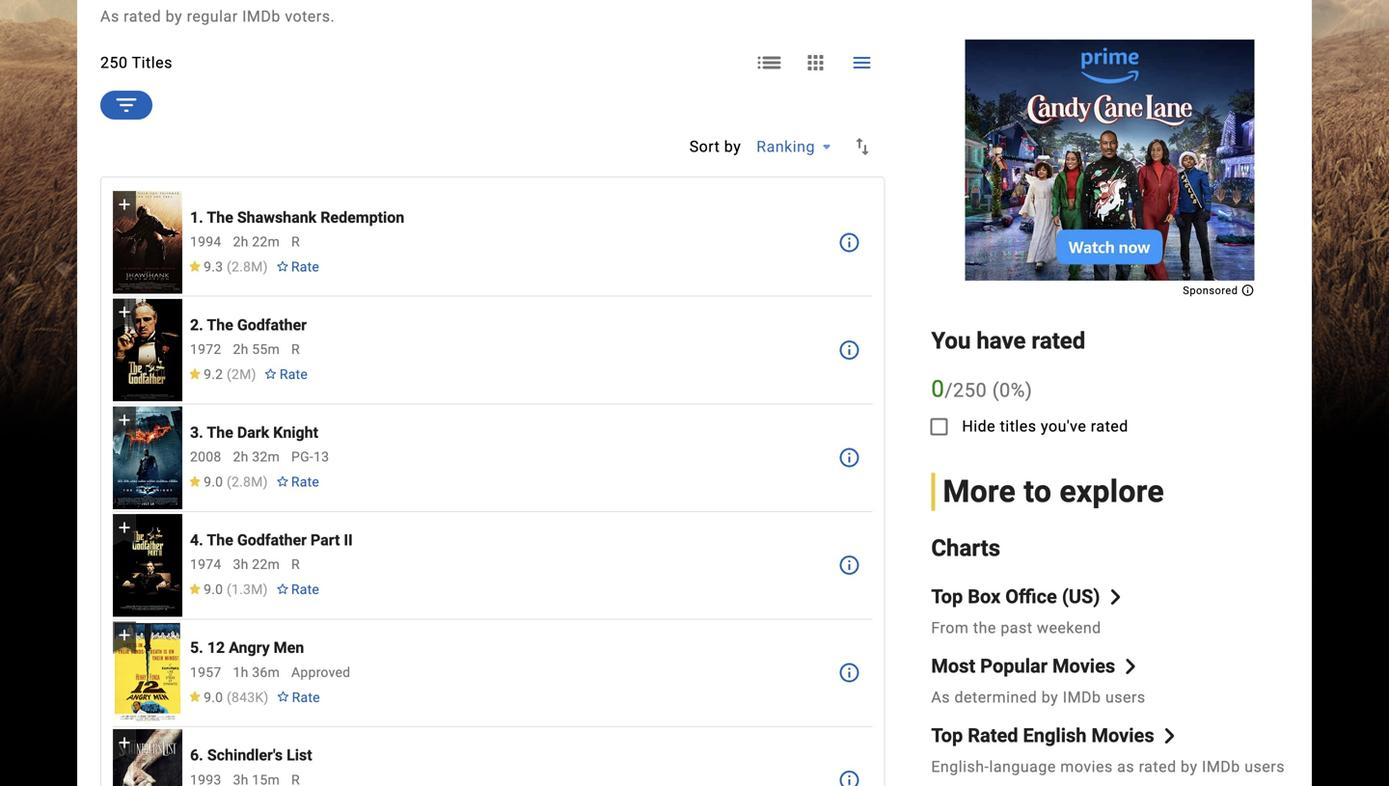Task type: locate. For each thing, give the bounding box(es) containing it.
) down 2h 22m on the top of the page
[[263, 259, 268, 275]]

) down the '3h 22m'
[[263, 582, 268, 598]]

chevron right inline image
[[1108, 589, 1123, 605], [1162, 728, 1178, 744]]

2 imdb rating: 9.0 element from the top
[[188, 582, 268, 598]]

1 vertical spatial 250
[[953, 379, 987, 402]]

2 vertical spatial 2h
[[233, 449, 248, 465]]

chevron right inline image inside top rated english movies link
[[1162, 728, 1178, 744]]

the for 1.
[[207, 208, 233, 227]]

see more information about 12 angry men image
[[838, 661, 861, 685]]

add image left 5.
[[115, 626, 134, 645]]

godfather up the '3h 22m'
[[237, 531, 307, 549]]

imdb right the as
[[1202, 758, 1240, 776]]

3 r from the top
[[291, 557, 300, 573]]

0 horizontal spatial chevron right inline image
[[1108, 589, 1123, 605]]

22m down 4. the godfather part ii link
[[252, 557, 280, 573]]

3 star inline image from the top
[[188, 584, 202, 594]]

55m
[[252, 342, 280, 358]]

past
[[1001, 619, 1033, 637]]

1 vertical spatial 9.0
[[204, 582, 223, 598]]

most
[[931, 655, 976, 678]]

as down the most
[[931, 688, 950, 707]]

5 group from the top
[[113, 622, 182, 724]]

3 9.0 from the top
[[204, 690, 223, 705]]

0 vertical spatial 250
[[100, 53, 128, 72]]

star border inline image down 2h 22m on the top of the page
[[276, 261, 289, 272]]

2h for godfather
[[233, 342, 248, 358]]

star border inline image for dark
[[276, 476, 289, 487]]

0 vertical spatial chevron right inline image
[[1108, 589, 1123, 605]]

star border inline image inside rate button
[[276, 476, 289, 487]]

top for top rated english movies
[[931, 724, 963, 747]]

0 / 250 ( 0% )
[[931, 375, 1033, 403]]

imdb rating: 9.0 element for godfather
[[188, 582, 268, 598]]

the for 4.
[[207, 531, 233, 549]]

popular
[[980, 655, 1048, 678]]

schindler's list (1993) image
[[113, 729, 182, 786]]

1994
[[190, 234, 221, 250]]

4 add image from the top
[[115, 626, 134, 645]]

2 star inline image from the top
[[188, 476, 202, 487]]

1 add image from the top
[[115, 195, 134, 214]]

r right the 55m
[[291, 342, 300, 358]]

9.0 down 1974
[[204, 582, 223, 598]]

star border inline image down 32m
[[276, 476, 289, 487]]

see more information about the dark knight image
[[838, 446, 861, 469]]

2 group from the top
[[113, 299, 182, 402]]

group for 2. the godfather
[[113, 299, 182, 402]]

as determined by imdb users
[[931, 688, 1146, 707]]

chevron right inline image inside top box office (us) link
[[1108, 589, 1123, 605]]

0 vertical spatial 2.8m
[[232, 259, 263, 275]]

1 horizontal spatial chevron right inline image
[[1162, 728, 1178, 744]]

charts
[[931, 535, 1001, 562]]

2h for shawshank
[[233, 234, 248, 250]]

rate button for men
[[269, 680, 328, 715]]

1 vertical spatial 2.8m
[[232, 474, 263, 490]]

2 2.8m from the top
[[232, 474, 263, 490]]

1 2.8m from the top
[[232, 259, 263, 275]]

group for 5. 12 angry men
[[113, 622, 182, 724]]

2 vertical spatial 9.0
[[204, 690, 223, 705]]

imdb rating: 9.0 element for dark
[[188, 474, 268, 490]]

1 star inline image from the top
[[188, 261, 202, 272]]

add image for 4. the godfather part ii
[[115, 518, 134, 537]]

0 vertical spatial imdb rating: 9.0 element
[[188, 474, 268, 490]]

r down 4. the godfather part ii link
[[291, 557, 300, 573]]

5 add image from the top
[[115, 733, 134, 752]]

hide titles you've rated
[[962, 417, 1129, 436]]

as for as rated by regular imdb voters.
[[100, 7, 119, 25]]

the right the 3.
[[207, 423, 233, 442]]

al pacino in the godfather part ii (1974) image
[[113, 514, 182, 617]]

3.
[[190, 423, 203, 442]]

star border inline image for angry
[[276, 691, 290, 702]]

9.0
[[204, 474, 223, 490], [204, 582, 223, 598], [204, 690, 223, 705]]

250
[[100, 53, 128, 72], [953, 379, 987, 402]]

3 group from the top
[[113, 406, 182, 509]]

star border inline image for godfather
[[276, 584, 289, 594]]

as
[[1117, 758, 1135, 776]]

star inline image down 1974
[[188, 584, 202, 594]]

) down 36m
[[264, 690, 269, 705]]

0 vertical spatial imdb
[[242, 7, 281, 25]]

0 vertical spatial 2h
[[233, 234, 248, 250]]

2.8m for dark
[[232, 474, 263, 490]]

movies down weekend
[[1053, 655, 1115, 678]]

1 vertical spatial star border inline image
[[276, 476, 289, 487]]

top
[[931, 585, 963, 608], [931, 724, 963, 747]]

movies up the as
[[1092, 724, 1154, 747]]

have
[[977, 327, 1026, 354]]

1 vertical spatial top
[[931, 724, 963, 747]]

2 the from the top
[[207, 316, 233, 334]]

see more information about the godfather part ii image
[[838, 554, 861, 577]]

1 vertical spatial movies
[[1092, 724, 1154, 747]]

rated right the as
[[1139, 758, 1177, 776]]

0 vertical spatial star border inline image
[[276, 261, 289, 272]]

2 2h from the top
[[233, 342, 248, 358]]

2.8m
[[232, 259, 263, 275], [232, 474, 263, 490]]

the for 2.
[[207, 316, 233, 334]]

most popular movies link
[[931, 655, 1139, 678]]

by down most popular movies link
[[1042, 688, 1059, 707]]

star border inline image for shawshank
[[276, 261, 289, 272]]

titles
[[132, 53, 173, 72]]

add image left 6. at the left bottom of page
[[115, 733, 134, 752]]

2h left 32m
[[233, 449, 248, 465]]

1 vertical spatial users
[[1245, 758, 1285, 776]]

group left the 3.
[[113, 406, 182, 509]]

imdb rating: 9.0 element down '2008'
[[188, 474, 268, 490]]

rate down approved
[[292, 690, 320, 705]]

(
[[227, 259, 232, 275], [227, 367, 232, 383], [992, 379, 999, 402], [227, 474, 232, 490], [227, 582, 232, 598], [227, 690, 232, 705]]

2. the godfather link
[[190, 316, 307, 334]]

group left the 1.
[[113, 191, 182, 294]]

4.
[[190, 531, 203, 549]]

0 horizontal spatial as
[[100, 7, 119, 25]]

1 top from the top
[[931, 585, 963, 608]]

1 vertical spatial r
[[291, 342, 300, 358]]

as up 250 titles
[[100, 7, 119, 25]]

0 vertical spatial users
[[1106, 688, 1146, 707]]

2 22m from the top
[[252, 557, 280, 573]]

the right the 1.
[[207, 208, 233, 227]]

voters.
[[285, 7, 335, 25]]

5.
[[190, 639, 203, 657]]

sponsored content section
[[965, 39, 1255, 296]]

1957
[[190, 664, 221, 680]]

0 vertical spatial star border inline image
[[264, 368, 278, 379]]

imdb rating: 9.2 element
[[188, 367, 256, 383]]

2.8m down '2h 32m'
[[232, 474, 263, 490]]

9.0 down 1957
[[204, 690, 223, 705]]

250 right 0
[[953, 379, 987, 402]]

godfather for 2. the godfather
[[237, 316, 307, 334]]

star border inline image down the 55m
[[264, 368, 278, 379]]

rate down 1. the shawshank redemption link
[[291, 259, 319, 275]]

top up from in the right of the page
[[931, 585, 963, 608]]

rate button for part
[[268, 573, 327, 608]]

( for 5. 12 angry men
[[227, 690, 232, 705]]

6. schindler's list
[[190, 746, 312, 765]]

2 vertical spatial imdb
[[1202, 758, 1240, 776]]

imdb up "english"
[[1063, 688, 1101, 707]]

2 r from the top
[[291, 342, 300, 358]]

list
[[287, 746, 312, 765]]

add image left 4.
[[115, 518, 134, 537]]

r
[[291, 234, 300, 250], [291, 342, 300, 358], [291, 557, 300, 573]]

imdb
[[242, 7, 281, 25], [1063, 688, 1101, 707], [1202, 758, 1240, 776]]

godfather
[[237, 316, 307, 334], [237, 531, 307, 549]]

1 horizontal spatial 250
[[953, 379, 987, 402]]

2008
[[190, 449, 221, 465]]

2m
[[232, 367, 251, 383]]

3 add image from the top
[[115, 518, 134, 537]]

godfather up the 55m
[[237, 316, 307, 334]]

1 22m from the top
[[252, 234, 280, 250]]

explore
[[1060, 474, 1164, 510]]

star border inline image
[[276, 261, 289, 272], [276, 584, 289, 594], [276, 691, 290, 702]]

rated right you've
[[1091, 417, 1129, 436]]

grid view image
[[804, 51, 827, 74]]

1 horizontal spatial imdb
[[1063, 688, 1101, 707]]

add image left the 1.
[[115, 195, 134, 214]]

imdb rating: 9.0 element
[[188, 474, 268, 490], [188, 582, 268, 598], [188, 690, 269, 705]]

add image for 5. 12 angry men
[[115, 626, 134, 645]]

3 the from the top
[[207, 423, 233, 442]]

change sort by direction image
[[851, 135, 874, 158]]

office
[[1005, 585, 1057, 608]]

) up titles on the right bottom
[[1025, 379, 1033, 402]]

add image left the 3.
[[115, 410, 134, 430]]

group left 4.
[[113, 514, 182, 617]]

rate for part
[[291, 582, 319, 598]]

add image
[[115, 195, 134, 214], [115, 410, 134, 430], [115, 518, 134, 537], [115, 626, 134, 645], [115, 733, 134, 752]]

top box office (us) link
[[931, 585, 1123, 609]]

3h 22m
[[233, 557, 280, 573]]

hide
[[962, 417, 996, 436]]

group left 5.
[[113, 622, 182, 724]]

4 group from the top
[[113, 514, 182, 617]]

rate for redemption
[[291, 259, 319, 275]]

star border inline image right 1.3m
[[276, 584, 289, 594]]

12
[[207, 639, 225, 657]]

the
[[973, 619, 996, 637]]

add image for 6. schindler's list
[[115, 733, 134, 752]]

0 vertical spatial 9.0
[[204, 474, 223, 490]]

imdb left voters.
[[242, 7, 281, 25]]

rate down part
[[291, 582, 319, 598]]

0 horizontal spatial users
[[1106, 688, 1146, 707]]

2 godfather from the top
[[237, 531, 307, 549]]

5. 12 angry men link
[[190, 639, 304, 657]]

0 vertical spatial top
[[931, 585, 963, 608]]

chevron right inline image right (us)
[[1108, 589, 1123, 605]]

star inline image left 9.3
[[188, 261, 202, 272]]

as for as determined by imdb users
[[931, 688, 950, 707]]

9.0 down '2008'
[[204, 474, 223, 490]]

1 horizontal spatial as
[[931, 688, 950, 707]]

star inline image down 1957
[[188, 691, 202, 702]]

rate down pg-
[[291, 474, 319, 490]]

you have rated
[[931, 327, 1086, 354]]

4 star inline image from the top
[[188, 691, 202, 702]]

group for 3. the dark knight
[[113, 406, 182, 509]]

star border inline image
[[264, 368, 278, 379], [276, 476, 289, 487]]

star inline image
[[188, 261, 202, 272], [188, 476, 202, 487], [188, 584, 202, 594], [188, 691, 202, 702]]

1 group from the top
[[113, 191, 182, 294]]

1 vertical spatial imdb rating: 9.0 element
[[188, 582, 268, 598]]

2h for dark
[[233, 449, 248, 465]]

2 add image from the top
[[115, 410, 134, 430]]

top up english-
[[931, 724, 963, 747]]

1 vertical spatial chevron right inline image
[[1162, 728, 1178, 744]]

250 left titles
[[100, 53, 128, 72]]

6 group from the top
[[113, 729, 182, 786]]

1 9.0 from the top
[[204, 474, 223, 490]]

2 9.0 from the top
[[204, 582, 223, 598]]

1 vertical spatial imdb
[[1063, 688, 1101, 707]]

imdb rating: 9.0 element down 1h at the left bottom
[[188, 690, 269, 705]]

the
[[207, 208, 233, 227], [207, 316, 233, 334], [207, 423, 233, 442], [207, 531, 233, 549]]

rate down the 55m
[[280, 367, 308, 383]]

group left star inline image at the left top of the page
[[113, 299, 182, 402]]

rate button for redemption
[[268, 250, 327, 285]]

2 top from the top
[[931, 724, 963, 747]]

1 the from the top
[[207, 208, 233, 227]]

group
[[113, 191, 182, 294], [113, 299, 182, 402], [113, 406, 182, 509], [113, 514, 182, 617], [113, 622, 182, 724], [113, 729, 182, 786]]

843k
[[232, 690, 264, 705]]

0 vertical spatial r
[[291, 234, 300, 250]]

1 2h from the top
[[233, 234, 248, 250]]

2h up 2m
[[233, 342, 248, 358]]

r for 4. the godfather part ii
[[291, 557, 300, 573]]

star border inline image for godfather
[[264, 368, 278, 379]]

2 vertical spatial star border inline image
[[276, 691, 290, 702]]

)
[[263, 259, 268, 275], [251, 367, 256, 383], [1025, 379, 1033, 402], [263, 474, 268, 490], [263, 582, 268, 598], [264, 690, 269, 705]]

schindler's
[[207, 746, 283, 765]]

1 vertical spatial star border inline image
[[276, 584, 289, 594]]

2. the godfather
[[190, 316, 307, 334]]

0 horizontal spatial imdb
[[242, 7, 281, 25]]

2.8m down 2h 22m on the top of the page
[[232, 259, 263, 275]]

1 imdb rating: 9.0 element from the top
[[188, 474, 268, 490]]

2h up 9.3 ( 2.8m ) on the left top
[[233, 234, 248, 250]]

6.
[[190, 746, 203, 765]]

group left 6. at the left bottom of page
[[113, 729, 182, 786]]

filter image
[[113, 91, 140, 118]]

0 vertical spatial as
[[100, 7, 119, 25]]

group for 6. schindler's list
[[113, 729, 182, 786]]

1 vertical spatial as
[[931, 688, 950, 707]]

the right 2.
[[207, 316, 233, 334]]

1 vertical spatial godfather
[[237, 531, 307, 549]]

3 2h from the top
[[233, 449, 248, 465]]

2h
[[233, 234, 248, 250], [233, 342, 248, 358], [233, 449, 248, 465]]

knight
[[273, 423, 318, 442]]

add image for 1. the shawshank redemption
[[115, 195, 134, 214]]

star inline image inside the imdb rating: 9.3 element
[[188, 261, 202, 272]]

the right 4.
[[207, 531, 233, 549]]

r down 1. the shawshank redemption link
[[291, 234, 300, 250]]

add image for 3. the dark knight
[[115, 410, 134, 430]]

1 vertical spatial 22m
[[252, 557, 280, 573]]

angry
[[229, 639, 270, 657]]

chevron right inline image for top box office (us)
[[1108, 589, 1123, 605]]

from the past weekend
[[931, 619, 1101, 637]]

star border inline image down 36m
[[276, 691, 290, 702]]

2 vertical spatial imdb rating: 9.0 element
[[188, 690, 269, 705]]

see more information about the godfather image
[[838, 339, 861, 362]]

star inline image down '2008'
[[188, 476, 202, 487]]

36m
[[252, 664, 280, 680]]

see more information about the shawshank redemption image
[[838, 231, 861, 254]]

0 vertical spatial 22m
[[252, 234, 280, 250]]

1 godfather from the top
[[237, 316, 307, 334]]

star inline image for 5. 12 angry men
[[188, 691, 202, 702]]

movies
[[1053, 655, 1115, 678], [1092, 724, 1154, 747]]

0 vertical spatial godfather
[[237, 316, 307, 334]]

chevron right inline image up english-language movies as rated by imdb users
[[1162, 728, 1178, 744]]

2 vertical spatial r
[[291, 557, 300, 573]]

) down 32m
[[263, 474, 268, 490]]

imdb rating: 9.0 element down 3h
[[188, 582, 268, 598]]

) inside 0 / 250 ( 0% )
[[1025, 379, 1033, 402]]

/
[[945, 379, 953, 402]]

4 the from the top
[[207, 531, 233, 549]]

see more information about schindler's list image
[[838, 769, 861, 786]]

1 r from the top
[[291, 234, 300, 250]]

1 vertical spatial 2h
[[233, 342, 248, 358]]

0 horizontal spatial 250
[[100, 53, 128, 72]]

sort by
[[689, 137, 741, 156]]

22m down shawshank on the left top
[[252, 234, 280, 250]]

3 imdb rating: 9.0 element from the top
[[188, 690, 269, 705]]



Task type: vqa. For each thing, say whether or not it's contained in the screenshot.
The 'December'
no



Task type: describe. For each thing, give the bounding box(es) containing it.
2h 32m
[[233, 449, 280, 465]]

( inside 0 / 250 ( 0% )
[[992, 379, 999, 402]]

0 vertical spatial movies
[[1053, 655, 1115, 678]]

morgan freeman, gary oldman, christian bale, michael caine, aaron eckhart, heath ledger, maggie gyllenhaal, cillian murphy, and chin han in the dark knight (2008) image
[[113, 406, 182, 509]]

22m for godfather
[[252, 557, 280, 573]]

ii
[[344, 531, 353, 549]]

2h 55m
[[233, 342, 280, 358]]

9.0 for 5.
[[204, 690, 223, 705]]

) for knight
[[263, 474, 268, 490]]

1.
[[190, 208, 203, 227]]

chevron right inline image for top rated english movies
[[1162, 728, 1178, 744]]

top box office (us)
[[931, 585, 1100, 608]]

9.3 ( 2.8m )
[[204, 259, 268, 275]]

titles
[[1000, 417, 1037, 436]]

rated right have at the right top of page
[[1032, 327, 1086, 354]]

rated up 250 titles
[[124, 7, 161, 25]]

6. schindler's list link
[[190, 746, 312, 765]]

approved
[[291, 664, 351, 680]]

1. the shawshank redemption
[[190, 208, 404, 227]]

by left regular
[[166, 7, 182, 25]]

) for redemption
[[263, 259, 268, 275]]

as rated by regular imdb voters.
[[100, 7, 335, 25]]

1.3m
[[232, 582, 263, 598]]

( for 1. the shawshank redemption
[[227, 259, 232, 275]]

marlon brando in the godfather (1972) image
[[113, 299, 182, 402]]

you
[[931, 327, 971, 354]]

language
[[989, 758, 1056, 776]]

sort
[[689, 137, 720, 156]]

1974
[[190, 557, 221, 573]]

henry fonda, martin balsam, jack klugman, lee j. cobb, ed begley, edward binns, john fiedler, e.g. marshall, joseph sweeney, george voskovec, jack warden, and robert webber in 12 angry men (1957) image
[[113, 622, 182, 724]]

2 horizontal spatial imdb
[[1202, 758, 1240, 776]]

3h
[[233, 557, 248, 573]]

from
[[931, 619, 969, 637]]

star inline image for 4. the godfather part ii
[[188, 584, 202, 594]]

( for 2. the godfather
[[227, 367, 232, 383]]

chevron right inline image
[[1123, 659, 1139, 674]]

9.2
[[204, 367, 223, 383]]

group for 1. the shawshank redemption
[[113, 191, 182, 294]]

checkbox unchecked image
[[927, 416, 951, 439]]

2.
[[190, 316, 203, 334]]

ranking
[[757, 137, 815, 156]]

1 horizontal spatial users
[[1245, 758, 1285, 776]]

imdb rating: 9.0 element for angry
[[188, 690, 269, 705]]

9.0 ( 1.3m )
[[204, 582, 268, 598]]

9.2 ( 2m )
[[204, 367, 256, 383]]

2.8m for shawshank
[[232, 259, 263, 275]]

english-
[[931, 758, 989, 776]]

4. the godfather part ii link
[[190, 531, 353, 550]]

group for 4. the godfather part ii
[[113, 514, 182, 617]]

detailed view image
[[758, 51, 781, 74]]

add image
[[115, 303, 134, 322]]

9.0 ( 843k )
[[204, 690, 269, 705]]

1h
[[233, 664, 248, 680]]

star inline image for 1. the shawshank redemption
[[188, 261, 202, 272]]

you've
[[1041, 417, 1087, 436]]

9.0 ( 2.8m )
[[204, 474, 268, 490]]

top rated english movies
[[931, 724, 1154, 747]]

star inline image for 3. the dark knight
[[188, 476, 202, 487]]

selected:  compact view image
[[850, 51, 873, 74]]

) for men
[[264, 690, 269, 705]]

by right the as
[[1181, 758, 1198, 776]]

to
[[1024, 474, 1052, 510]]

imdb rating: 9.3 element
[[188, 259, 268, 275]]

pg-
[[291, 449, 314, 465]]

13
[[314, 449, 329, 465]]

determined
[[955, 688, 1037, 707]]

250 inside 0 / 250 ( 0% )
[[953, 379, 987, 402]]

box
[[968, 585, 1001, 608]]

5. 12 angry men
[[190, 639, 304, 657]]

by right sort on the top
[[724, 137, 741, 156]]

(us)
[[1062, 585, 1100, 608]]

more
[[943, 474, 1016, 510]]

the for 3.
[[207, 423, 233, 442]]

1972
[[190, 342, 221, 358]]

regular
[[187, 7, 238, 25]]

pg-13
[[291, 449, 329, 465]]

1. the shawshank redemption link
[[190, 208, 404, 227]]

star inline image
[[188, 368, 202, 379]]

2h 22m
[[233, 234, 280, 250]]

r for 1. the shawshank redemption
[[291, 234, 300, 250]]

english
[[1023, 724, 1087, 747]]

arrow drop down image
[[815, 135, 838, 158]]

( for 4. the godfather part ii
[[227, 582, 232, 598]]

movies
[[1061, 758, 1113, 776]]

godfather for 4. the godfather part ii
[[237, 531, 307, 549]]

rated
[[968, 724, 1018, 747]]

9.0 for 4.
[[204, 582, 223, 598]]

0%
[[999, 379, 1025, 402]]

more to explore
[[943, 474, 1164, 510]]

english-language movies as rated by imdb users
[[931, 758, 1285, 776]]

Hide titles you've rated checkbox
[[916, 403, 962, 450]]

3. the dark knight
[[190, 423, 318, 442]]

22m for shawshank
[[252, 234, 280, 250]]

1h 36m
[[233, 664, 280, 680]]

rate for men
[[292, 690, 320, 705]]

9.3
[[204, 259, 223, 275]]

top for top box office (us)
[[931, 585, 963, 608]]

250 titles
[[100, 53, 173, 72]]

shawshank
[[237, 208, 317, 227]]

redemption
[[320, 208, 404, 227]]

) for part
[[263, 582, 268, 598]]

dark
[[237, 423, 269, 442]]

rate for knight
[[291, 474, 319, 490]]

sponsored
[[1183, 284, 1241, 296]]

tim robbins in the shawshank redemption (1994) image
[[113, 191, 182, 294]]

men
[[274, 639, 304, 657]]

( for 3. the dark knight
[[227, 474, 232, 490]]

r for 2. the godfather
[[291, 342, 300, 358]]

top rated english movies link
[[931, 724, 1178, 748]]

rate button for knight
[[268, 465, 327, 500]]

0
[[931, 375, 945, 403]]

4. the godfather part ii
[[190, 531, 353, 549]]

weekend
[[1037, 619, 1101, 637]]

) down 2h 55m
[[251, 367, 256, 383]]

32m
[[252, 449, 280, 465]]

9.0 for 3.
[[204, 474, 223, 490]]

3. the dark knight link
[[190, 423, 318, 442]]

part
[[311, 531, 340, 549]]



